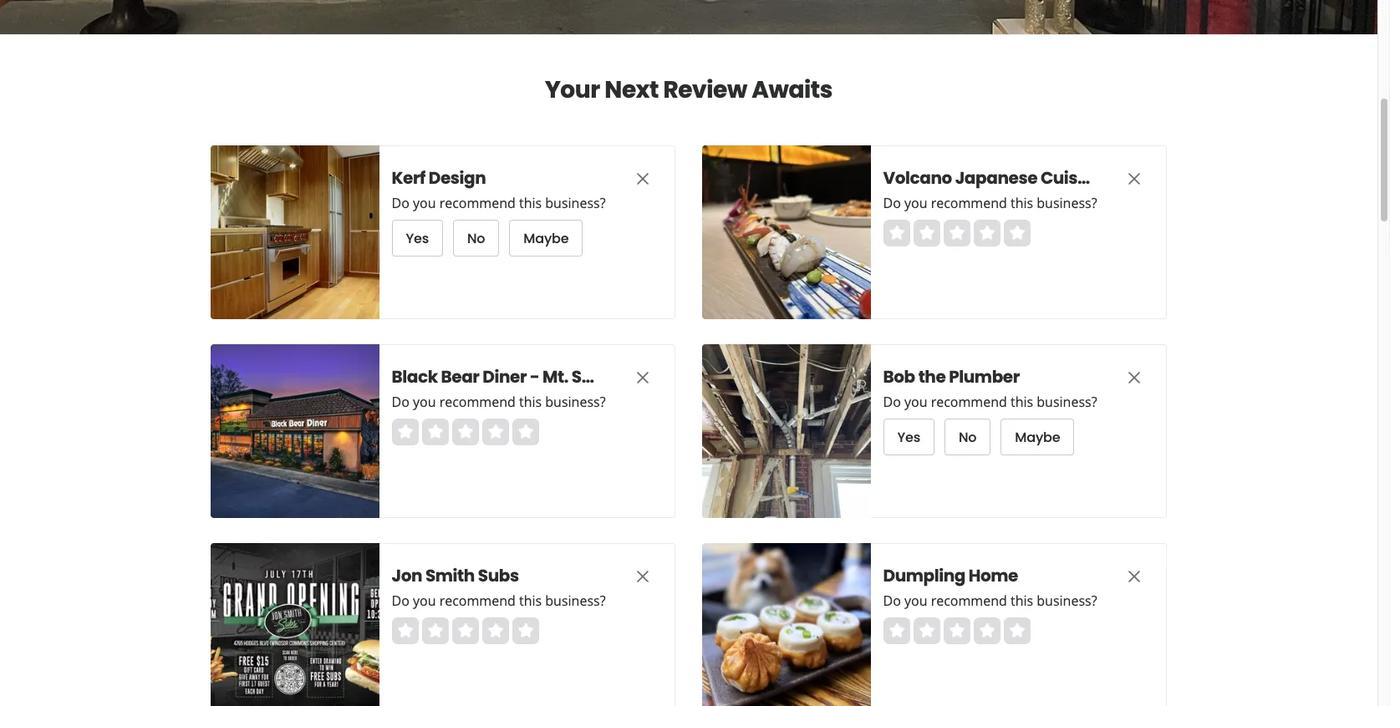 Task type: describe. For each thing, give the bounding box(es) containing it.
business? for black bear diner - mt. shasta
[[546, 393, 606, 411]]

bob
[[884, 365, 916, 389]]

photo of volcano japanese cuisine image
[[702, 145, 871, 319]]

dismiss card image for bob the plumber
[[1124, 368, 1144, 388]]

jon
[[392, 564, 423, 588]]

business? for volcano japanese cuisine
[[1037, 194, 1098, 212]]

you for black
[[413, 393, 436, 411]]

home
[[969, 564, 1019, 588]]

the
[[919, 365, 946, 389]]

business? for kerf design
[[546, 194, 606, 212]]

plumber
[[949, 365, 1020, 389]]

you for kerf
[[413, 194, 436, 212]]

do for kerf design
[[392, 194, 410, 212]]

jon smith subs
[[392, 564, 519, 588]]

rating element for bear
[[392, 419, 539, 446]]

recommend for the
[[931, 393, 1008, 411]]

maybe for kerf design
[[524, 229, 569, 248]]

you for jon
[[413, 592, 436, 610]]

business? for bob the plumber
[[1037, 393, 1098, 411]]

do you recommend this business? for japanese
[[884, 194, 1098, 212]]

dismiss card image
[[633, 368, 653, 388]]

review
[[663, 74, 747, 106]]

this for japanese
[[1011, 194, 1034, 212]]

photo of jon smith subs image
[[211, 543, 380, 706]]

maybe button for bob the plumber
[[1001, 419, 1075, 456]]

no for the
[[959, 428, 977, 447]]

volcano
[[884, 166, 952, 190]]

this for the
[[1011, 393, 1034, 411]]

dumpling home
[[884, 564, 1019, 588]]

dismiss card image for dumpling home
[[1124, 567, 1144, 587]]

dismiss card image for jon smith subs
[[633, 567, 653, 587]]

this for smith
[[520, 592, 542, 610]]

photo of black bear diner - mt. shasta image
[[211, 344, 380, 518]]

do for jon smith subs
[[392, 592, 410, 610]]

yes button for kerf
[[392, 220, 443, 257]]

do for bob the plumber
[[884, 393, 901, 411]]

yes for kerf
[[406, 229, 429, 248]]

dumpling home link
[[884, 564, 1093, 588]]

awaits
[[752, 74, 833, 106]]

no button for the
[[945, 419, 991, 456]]

rating element for japanese
[[884, 220, 1031, 247]]

rating element for smith
[[392, 618, 539, 645]]

bob the plumber link
[[884, 365, 1093, 389]]

recommend for smith
[[440, 592, 516, 610]]

maybe button for kerf design
[[510, 220, 583, 257]]



Task type: locate. For each thing, give the bounding box(es) containing it.
do you recommend this business? for smith
[[392, 592, 606, 610]]

recommend down kerf design link
[[440, 194, 516, 212]]

recommend for japanese
[[931, 194, 1008, 212]]

bear
[[441, 365, 480, 389]]

this down 'jon smith subs' link
[[520, 592, 542, 610]]

this for bear
[[520, 393, 542, 411]]

maybe down kerf design link
[[524, 229, 569, 248]]

design
[[429, 166, 486, 190]]

you down kerf design
[[413, 194, 436, 212]]

do you recommend this business?
[[392, 194, 606, 212], [884, 194, 1098, 212], [392, 393, 606, 411], [884, 393, 1098, 411], [392, 592, 606, 610], [884, 592, 1098, 610]]

dismiss card image for volcano japanese cuisine
[[1124, 169, 1144, 189]]

yes button down bob at the bottom right of the page
[[884, 419, 935, 456]]

0 horizontal spatial no button
[[454, 220, 500, 257]]

(no rating) image for home
[[884, 618, 1031, 645]]

1 horizontal spatial yes button
[[884, 419, 935, 456]]

do you recommend this business? down diner at the bottom left of the page
[[392, 393, 606, 411]]

do for black bear diner - mt. shasta
[[392, 393, 410, 411]]

recommend for home
[[931, 592, 1008, 610]]

business? down cuisine
[[1037, 194, 1098, 212]]

do
[[392, 194, 410, 212], [884, 194, 901, 212], [392, 393, 410, 411], [884, 393, 901, 411], [392, 592, 410, 610], [884, 592, 901, 610]]

0 horizontal spatial maybe button
[[510, 220, 583, 257]]

photo of kerf design image
[[211, 145, 380, 319]]

do you recommend this business? for home
[[884, 592, 1098, 610]]

volcano japanese cuisine link
[[884, 166, 1104, 190]]

no button
[[454, 220, 500, 257], [945, 419, 991, 456]]

this down -
[[520, 393, 542, 411]]

0 vertical spatial no
[[468, 229, 486, 248]]

diner
[[483, 365, 527, 389]]

japanese
[[956, 166, 1038, 190]]

recommend down 'jon smith subs' link
[[440, 592, 516, 610]]

(no rating) image down 'bear'
[[392, 419, 539, 446]]

do you recommend this business? down bob the plumber link
[[884, 393, 1098, 411]]

do down bob at the bottom right of the page
[[884, 393, 901, 411]]

1 vertical spatial maybe button
[[1001, 419, 1075, 456]]

dumpling
[[884, 564, 966, 588]]

you for volcano
[[905, 194, 928, 212]]

do down black
[[392, 393, 410, 411]]

black bear diner - mt. shasta link
[[392, 365, 630, 389]]

your
[[545, 74, 600, 106]]

1 vertical spatial maybe
[[1016, 428, 1061, 447]]

rating element
[[884, 220, 1031, 247], [392, 419, 539, 446], [392, 618, 539, 645], [884, 618, 1031, 645]]

None radio
[[884, 220, 910, 247], [914, 220, 940, 247], [422, 419, 449, 446], [482, 419, 509, 446], [512, 419, 539, 446], [422, 618, 449, 645], [452, 618, 479, 645], [482, 618, 509, 645], [512, 618, 539, 645], [914, 618, 940, 645], [944, 618, 971, 645], [974, 618, 1001, 645], [1004, 618, 1031, 645], [884, 220, 910, 247], [914, 220, 940, 247], [422, 419, 449, 446], [482, 419, 509, 446], [512, 419, 539, 446], [422, 618, 449, 645], [452, 618, 479, 645], [482, 618, 509, 645], [512, 618, 539, 645], [914, 618, 940, 645], [944, 618, 971, 645], [974, 618, 1001, 645], [1004, 618, 1031, 645]]

do you recommend this business? down subs
[[392, 592, 606, 610]]

do you recommend this business? down kerf design link
[[392, 194, 606, 212]]

this down the home in the right of the page
[[1011, 592, 1034, 610]]

jon smith subs link
[[392, 564, 601, 588]]

1 horizontal spatial yes
[[898, 428, 921, 447]]

None radio
[[944, 220, 971, 247], [974, 220, 1001, 247], [1004, 220, 1031, 247], [392, 419, 419, 446], [452, 419, 479, 446], [392, 618, 419, 645], [884, 618, 910, 645], [944, 220, 971, 247], [974, 220, 1001, 247], [1004, 220, 1031, 247], [392, 419, 419, 446], [452, 419, 479, 446], [392, 618, 419, 645], [884, 618, 910, 645]]

photo of dumpling home image
[[702, 543, 871, 706]]

kerf
[[392, 166, 426, 190]]

mt.
[[543, 365, 569, 389]]

1 vertical spatial yes
[[898, 428, 921, 447]]

business? for jon smith subs
[[546, 592, 606, 610]]

you
[[413, 194, 436, 212], [905, 194, 928, 212], [413, 393, 436, 411], [905, 393, 928, 411], [413, 592, 436, 610], [905, 592, 928, 610]]

(no rating) image for smith
[[392, 618, 539, 645]]

this for home
[[1011, 592, 1034, 610]]

next
[[605, 74, 659, 106]]

yes button
[[392, 220, 443, 257], [884, 419, 935, 456]]

0 horizontal spatial maybe
[[524, 229, 569, 248]]

no down bob the plumber
[[959, 428, 977, 447]]

subs
[[478, 564, 519, 588]]

do for dumpling home
[[884, 592, 901, 610]]

recommend down dumpling home
[[931, 592, 1008, 610]]

no button down bob the plumber
[[945, 419, 991, 456]]

business?
[[546, 194, 606, 212], [1037, 194, 1098, 212], [546, 393, 606, 411], [1037, 393, 1098, 411], [546, 592, 606, 610], [1037, 592, 1098, 610]]

(no rating) image down dumpling home
[[884, 618, 1031, 645]]

recommend down 'bear'
[[440, 393, 516, 411]]

do for volcano japanese cuisine
[[884, 194, 901, 212]]

1 vertical spatial no button
[[945, 419, 991, 456]]

0 vertical spatial maybe button
[[510, 220, 583, 257]]

(no rating) image down volcano japanese cuisine link
[[884, 220, 1031, 247]]

you down the
[[905, 393, 928, 411]]

maybe button down kerf design link
[[510, 220, 583, 257]]

maybe button down bob the plumber link
[[1001, 419, 1075, 456]]

do down kerf
[[392, 194, 410, 212]]

business? down 'jon smith subs' link
[[546, 592, 606, 610]]

(no rating) image for japanese
[[884, 220, 1031, 247]]

no button for design
[[454, 220, 500, 257]]

1 horizontal spatial no button
[[945, 419, 991, 456]]

you down dumpling
[[905, 592, 928, 610]]

kerf design
[[392, 166, 486, 190]]

0 vertical spatial maybe
[[524, 229, 569, 248]]

business? down kerf design link
[[546, 194, 606, 212]]

rating element down jon smith subs
[[392, 618, 539, 645]]

do you recommend this business? down dumpling home link
[[884, 592, 1098, 610]]

recommend for bear
[[440, 393, 516, 411]]

this down kerf design link
[[520, 194, 542, 212]]

yes button for bob
[[884, 419, 935, 456]]

cuisine
[[1041, 166, 1104, 190]]

0 horizontal spatial no
[[468, 229, 486, 248]]

do down dumpling
[[884, 592, 901, 610]]

(no rating) image for bear
[[392, 419, 539, 446]]

recommend
[[440, 194, 516, 212], [931, 194, 1008, 212], [440, 393, 516, 411], [931, 393, 1008, 411], [440, 592, 516, 610], [931, 592, 1008, 610]]

rating element down 'bear'
[[392, 419, 539, 446]]

business? for dumpling home
[[1037, 592, 1098, 610]]

yes button down kerf
[[392, 220, 443, 257]]

photo of bob the plumber image
[[702, 344, 871, 518]]

dismiss card image for kerf design
[[633, 169, 653, 189]]

business? down bob the plumber link
[[1037, 393, 1098, 411]]

you down jon
[[413, 592, 436, 610]]

-
[[530, 365, 540, 389]]

this down japanese
[[1011, 194, 1034, 212]]

0 horizontal spatial yes
[[406, 229, 429, 248]]

(no rating) image
[[884, 220, 1031, 247], [392, 419, 539, 446], [392, 618, 539, 645], [884, 618, 1031, 645]]

maybe down bob the plumber link
[[1016, 428, 1061, 447]]

1 vertical spatial yes button
[[884, 419, 935, 456]]

you for dumpling
[[905, 592, 928, 610]]

volcano japanese cuisine
[[884, 166, 1104, 190]]

this for design
[[520, 194, 542, 212]]

1 horizontal spatial maybe button
[[1001, 419, 1075, 456]]

rating element down volcano japanese cuisine link
[[884, 220, 1031, 247]]

recommend down plumber at right bottom
[[931, 393, 1008, 411]]

yes down kerf
[[406, 229, 429, 248]]

do down jon
[[392, 592, 410, 610]]

no for design
[[468, 229, 486, 248]]

yes for bob
[[898, 428, 921, 447]]

rating element down dumpling home
[[884, 618, 1031, 645]]

no down design
[[468, 229, 486, 248]]

rating element for home
[[884, 618, 1031, 645]]

shasta
[[572, 365, 630, 389]]

you down black
[[413, 393, 436, 411]]

recommend down volcano japanese cuisine link
[[931, 194, 1008, 212]]

1 horizontal spatial maybe
[[1016, 428, 1061, 447]]

do down volcano
[[884, 194, 901, 212]]

no button down design
[[454, 220, 500, 257]]

no
[[468, 229, 486, 248], [959, 428, 977, 447]]

0 vertical spatial no button
[[454, 220, 500, 257]]

(no rating) image down jon smith subs
[[392, 618, 539, 645]]

1 horizontal spatial no
[[959, 428, 977, 447]]

smith
[[426, 564, 475, 588]]

recommend for design
[[440, 194, 516, 212]]

1 vertical spatial no
[[959, 428, 977, 447]]

yes down bob at the bottom right of the page
[[898, 428, 921, 447]]

black
[[392, 365, 438, 389]]

you down volcano
[[905, 194, 928, 212]]

0 vertical spatial yes
[[406, 229, 429, 248]]

do you recommend this business? for design
[[392, 194, 606, 212]]

0 horizontal spatial yes button
[[392, 220, 443, 257]]

business? down dumpling home link
[[1037, 592, 1098, 610]]

do you recommend this business? for the
[[884, 393, 1098, 411]]

yes
[[406, 229, 429, 248], [898, 428, 921, 447]]

bob the plumber
[[884, 365, 1020, 389]]

business? down mt.
[[546, 393, 606, 411]]

do you recommend this business? down volcano japanese cuisine link
[[884, 194, 1098, 212]]

0 vertical spatial yes button
[[392, 220, 443, 257]]

dismiss card image
[[633, 169, 653, 189], [1124, 169, 1144, 189], [1124, 368, 1144, 388], [633, 567, 653, 587], [1124, 567, 1144, 587]]

maybe for bob the plumber
[[1016, 428, 1061, 447]]

this down bob the plumber link
[[1011, 393, 1034, 411]]

maybe button
[[510, 220, 583, 257], [1001, 419, 1075, 456]]

do you recommend this business? for bear
[[392, 393, 606, 411]]

kerf design link
[[392, 166, 601, 190]]

black bear diner - mt. shasta
[[392, 365, 630, 389]]

you for bob
[[905, 393, 928, 411]]

your next review awaits
[[545, 74, 833, 106]]

this
[[520, 194, 542, 212], [1011, 194, 1034, 212], [520, 393, 542, 411], [1011, 393, 1034, 411], [520, 592, 542, 610], [1011, 592, 1034, 610]]

maybe
[[524, 229, 569, 248], [1016, 428, 1061, 447]]



Task type: vqa. For each thing, say whether or not it's contained in the screenshot.
Kerf on the left top of page
yes



